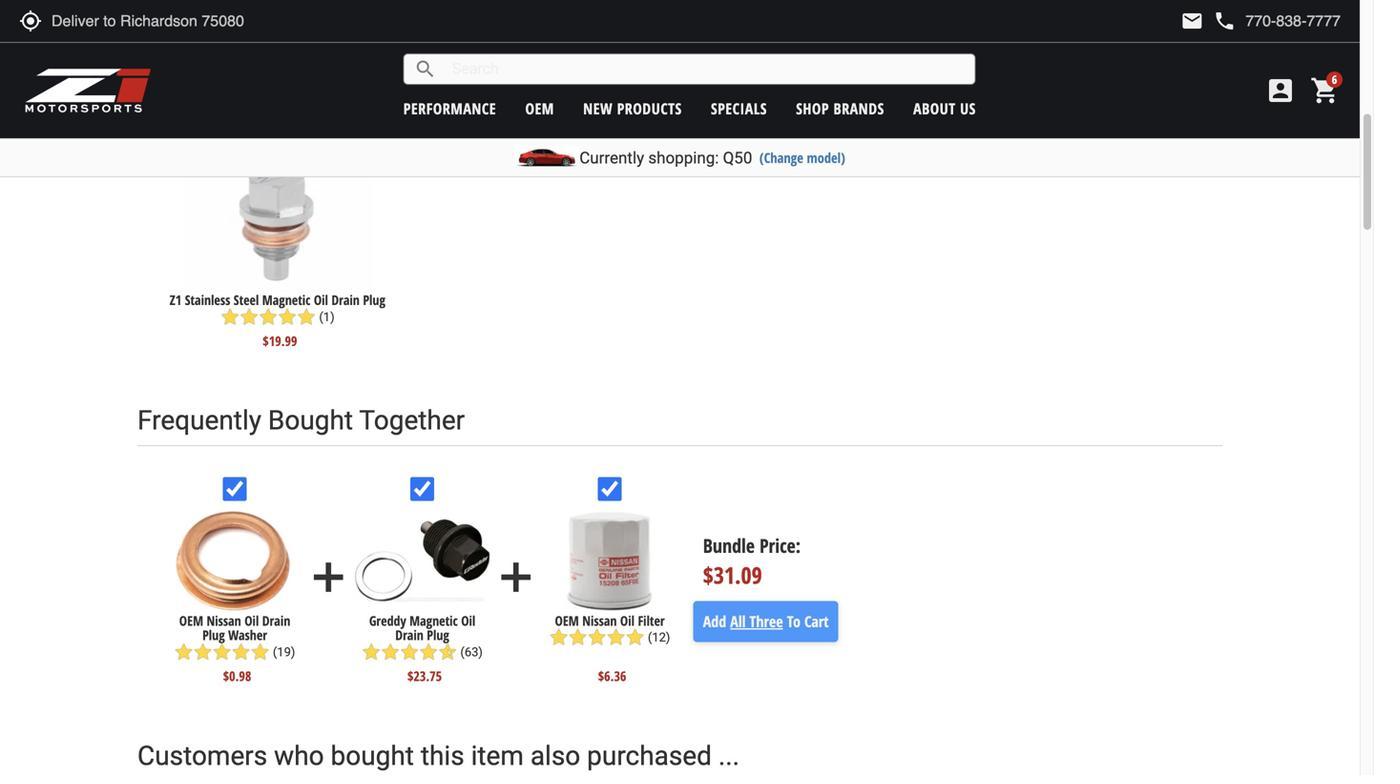 Task type: vqa. For each thing, say whether or not it's contained in the screenshot.
OEM Nissan Oil Drain Plug Washer star star star star star (19) $0.98
yes



Task type: locate. For each thing, give the bounding box(es) containing it.
$23.75
[[408, 668, 442, 686]]

2 add from the left
[[492, 554, 540, 602]]

z1 right by
[[358, 85, 389, 117]]

magnetic up star_half
[[410, 612, 458, 630]]

star_half
[[438, 643, 457, 663]]

about us link
[[913, 98, 976, 119]]

who
[[274, 741, 324, 773]]

account_box
[[1266, 75, 1296, 106]]

oem left 'new'
[[525, 98, 554, 119]]

z1 left 'stainless'
[[170, 291, 182, 309]]

performance
[[403, 98, 496, 119]]

oem
[[525, 98, 554, 119], [179, 612, 203, 630], [555, 612, 579, 630]]

nissan inside oem nissan oil drain plug washer star star star star star (19) $0.98
[[207, 612, 241, 630]]

star
[[221, 308, 240, 327], [240, 308, 259, 327], [259, 308, 278, 327], [278, 308, 297, 327], [297, 308, 316, 327], [549, 629, 569, 648], [569, 629, 588, 648], [588, 629, 607, 648], [607, 629, 626, 648], [626, 629, 645, 648], [174, 643, 193, 663], [193, 643, 213, 663], [213, 643, 232, 663], [232, 643, 251, 663], [251, 643, 270, 663], [362, 643, 381, 663], [381, 643, 400, 663], [400, 643, 419, 663], [419, 643, 438, 663]]

oil left filter
[[620, 612, 635, 630]]

shopping_cart
[[1310, 75, 1341, 106]]

0 horizontal spatial plug
[[202, 627, 225, 645]]

1 horizontal spatial plug
[[363, 291, 386, 309]]

(1)
[[319, 310, 335, 324]]

model)
[[807, 148, 845, 167]]

oil inside oem nissan oil filter star star star star star (12)
[[620, 612, 635, 630]]

magnetic right steel
[[262, 291, 311, 309]]

mail link
[[1181, 10, 1204, 32]]

purchased
[[587, 741, 712, 773]]

2 horizontal spatial oem
[[555, 612, 579, 630]]

0 vertical spatial magnetic
[[262, 291, 311, 309]]

1 nissan from the left
[[207, 612, 241, 630]]

nissan up $0.98
[[207, 612, 241, 630]]

z1 motorsports logo image
[[24, 67, 152, 115]]

2 horizontal spatial drain
[[395, 627, 424, 645]]

oil
[[314, 291, 328, 309], [245, 612, 259, 630], [461, 612, 476, 630], [620, 612, 635, 630]]

new
[[583, 98, 613, 119]]

by
[[324, 85, 351, 117]]

(change model) link
[[760, 148, 845, 167]]

z1 stainless steel magnetic oil drain plug star star star star star (1) $19.99
[[170, 291, 386, 350]]

oil up $0.98
[[245, 612, 259, 630]]

oil for star_half
[[461, 612, 476, 630]]

0 horizontal spatial add
[[305, 554, 352, 602]]

$31.09
[[703, 560, 762, 591]]

also
[[531, 741, 581, 773]]

plug
[[363, 291, 386, 309], [202, 627, 225, 645], [427, 627, 449, 645]]

2 nissan from the left
[[582, 612, 617, 630]]

1 vertical spatial magnetic
[[410, 612, 458, 630]]

oil inside oem nissan oil drain plug washer star star star star star (19) $0.98
[[245, 612, 259, 630]]

oem inside oem nissan oil drain plug washer star star star star star (19) $0.98
[[179, 612, 203, 630]]

drain inside greddy magnetic oil drain plug star star star star star_half (63) $23.75
[[395, 627, 424, 645]]

0 horizontal spatial oem
[[179, 612, 203, 630]]

(19)
[[273, 646, 295, 660]]

mail
[[1181, 10, 1204, 32]]

oil inside greddy magnetic oil drain plug star star star star star_half (63) $23.75
[[461, 612, 476, 630]]

oem for oem nissan oil drain plug washer star star star star star (19) $0.98
[[179, 612, 203, 630]]

0 horizontal spatial magnetic
[[262, 291, 311, 309]]

bundle
[[703, 533, 755, 559]]

add all three to cart
[[703, 612, 829, 633]]

my_location
[[19, 10, 42, 32]]

oil up (1) at the top of page
[[314, 291, 328, 309]]

1 horizontal spatial z1
[[358, 85, 389, 117]]

filter
[[638, 612, 665, 630]]

oem link
[[525, 98, 554, 119]]

drain up (19)
[[262, 612, 290, 630]]

plug for washer
[[202, 627, 225, 645]]

bought
[[268, 405, 353, 437]]

plug inside oem nissan oil drain plug washer star star star star star (19) $0.98
[[202, 627, 225, 645]]

nissan inside oem nissan oil filter star star star star star (12)
[[582, 612, 617, 630]]

1 horizontal spatial drain
[[332, 291, 360, 309]]

currently
[[580, 148, 644, 168]]

2 horizontal spatial plug
[[427, 627, 449, 645]]

oil up (63)
[[461, 612, 476, 630]]

oem left washer
[[179, 612, 203, 630]]

1 horizontal spatial nissan
[[582, 612, 617, 630]]

add
[[305, 554, 352, 602], [492, 554, 540, 602]]

nissan left filter
[[582, 612, 617, 630]]

drain up (1) at the top of page
[[332, 291, 360, 309]]

magnetic
[[262, 291, 311, 309], [410, 612, 458, 630]]

oil for (12)
[[620, 612, 635, 630]]

drain left star_half
[[395, 627, 424, 645]]

z1
[[358, 85, 389, 117], [170, 291, 182, 309]]

plug inside "z1 stainless steel magnetic oil drain plug star star star star star (1) $19.99"
[[363, 291, 386, 309]]

bought
[[331, 741, 414, 773]]

1 horizontal spatial magnetic
[[410, 612, 458, 630]]

nissan
[[207, 612, 241, 630], [582, 612, 617, 630]]

customers who bought this item also purchased ...
[[137, 741, 740, 773]]

oem inside oem nissan oil filter star star star star star (12)
[[555, 612, 579, 630]]

drain
[[332, 291, 360, 309], [262, 612, 290, 630], [395, 627, 424, 645]]

this
[[421, 741, 464, 773]]

plug inside greddy magnetic oil drain plug star star star star star_half (63) $23.75
[[427, 627, 449, 645]]

0 horizontal spatial z1
[[170, 291, 182, 309]]

shop
[[796, 98, 830, 119]]

magnetic inside "z1 stainless steel magnetic oil drain plug star star star star star (1) $19.99"
[[262, 291, 311, 309]]

None checkbox
[[223, 478, 247, 501], [410, 478, 434, 501], [598, 478, 622, 501], [223, 478, 247, 501], [410, 478, 434, 501], [598, 478, 622, 501]]

new products
[[583, 98, 682, 119]]

recommended by z1
[[137, 85, 389, 117]]

1 horizontal spatial oem
[[525, 98, 554, 119]]

shop brands
[[796, 98, 885, 119]]

price:
[[760, 533, 801, 559]]

oem left filter
[[555, 612, 579, 630]]

customers
[[137, 741, 267, 773]]

1 horizontal spatial add
[[492, 554, 540, 602]]

drain inside oem nissan oil drain plug washer star star star star star (19) $0.98
[[262, 612, 290, 630]]

currently shopping: q50 (change model)
[[580, 148, 845, 168]]

greddy
[[369, 612, 406, 630]]

plug for star
[[427, 627, 449, 645]]

0 horizontal spatial drain
[[262, 612, 290, 630]]

1 vertical spatial z1
[[170, 291, 182, 309]]

0 horizontal spatial nissan
[[207, 612, 241, 630]]

recommended
[[137, 85, 317, 117]]



Task type: describe. For each thing, give the bounding box(es) containing it.
q50
[[723, 148, 752, 168]]

to
[[787, 612, 801, 633]]

about
[[913, 98, 956, 119]]

us
[[960, 98, 976, 119]]

add
[[703, 612, 726, 633]]

oem for oem
[[525, 98, 554, 119]]

magnetic inside greddy magnetic oil drain plug star star star star star_half (63) $23.75
[[410, 612, 458, 630]]

(63)
[[460, 646, 483, 660]]

oem nissan oil filter star star star star star (12)
[[549, 612, 670, 648]]

brands
[[834, 98, 885, 119]]

together
[[359, 405, 465, 437]]

nissan for star
[[582, 612, 617, 630]]

phone
[[1213, 10, 1236, 32]]

steel
[[234, 291, 259, 309]]

search
[[414, 58, 437, 81]]

account_box link
[[1261, 75, 1301, 106]]

performance link
[[403, 98, 496, 119]]

oil for star
[[245, 612, 259, 630]]

cart
[[805, 612, 829, 633]]

three
[[750, 612, 783, 633]]

0 vertical spatial z1
[[358, 85, 389, 117]]

$0.98
[[223, 668, 251, 686]]

mail phone
[[1181, 10, 1236, 32]]

shop brands link
[[796, 98, 885, 119]]

oem nissan oil drain plug washer star star star star star (19) $0.98
[[174, 612, 295, 686]]

drain for star
[[395, 627, 424, 645]]

stainless
[[185, 291, 230, 309]]

z1 inside "z1 stainless steel magnetic oil drain plug star star star star star (1) $19.99"
[[170, 291, 182, 309]]

...
[[719, 741, 740, 773]]

specials
[[711, 98, 767, 119]]

frequently bought together
[[137, 405, 465, 437]]

frequently
[[137, 405, 262, 437]]

item
[[471, 741, 524, 773]]

1 add from the left
[[305, 554, 352, 602]]

$6.36
[[598, 668, 627, 686]]

about us
[[913, 98, 976, 119]]

shopping_cart link
[[1306, 75, 1341, 106]]

washer
[[228, 627, 267, 645]]

shopping:
[[648, 148, 719, 168]]

drain inside "z1 stainless steel magnetic oil drain plug star star star star star (1) $19.99"
[[332, 291, 360, 309]]

Search search field
[[437, 54, 975, 84]]

nissan for washer
[[207, 612, 241, 630]]

greddy magnetic oil drain plug star star star star star_half (63) $23.75
[[362, 612, 483, 686]]

(12)
[[648, 631, 670, 645]]

drain for washer
[[262, 612, 290, 630]]

$19.99
[[263, 332, 297, 350]]

all
[[730, 612, 746, 633]]

specials link
[[711, 98, 767, 119]]

oil inside "z1 stainless steel magnetic oil drain plug star star star star star (1) $19.99"
[[314, 291, 328, 309]]

oem for oem nissan oil filter star star star star star (12)
[[555, 612, 579, 630]]

bundle price: $31.09
[[703, 533, 801, 591]]

(change
[[760, 148, 804, 167]]

phone link
[[1213, 10, 1341, 32]]

new products link
[[583, 98, 682, 119]]

products
[[617, 98, 682, 119]]



